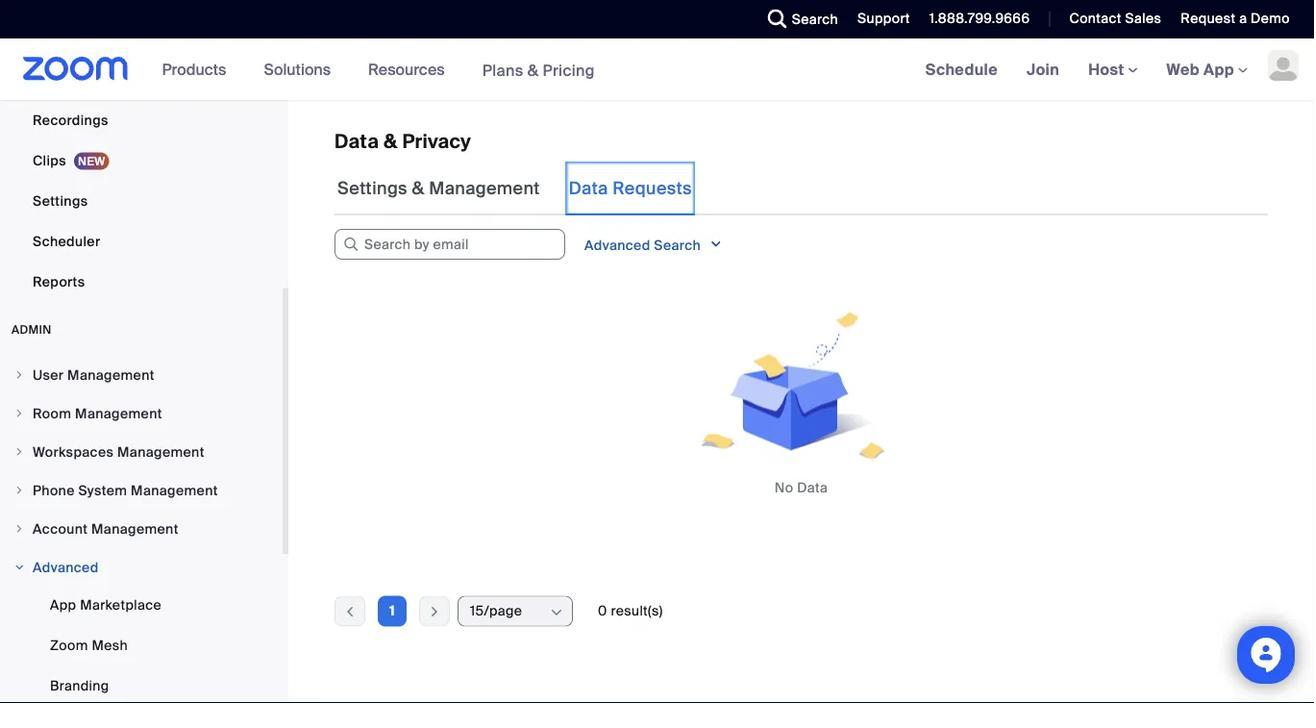 Task type: locate. For each thing, give the bounding box(es) containing it.
app marketplace
[[50, 596, 162, 614]]

advanced menu item
[[0, 549, 283, 586]]

right image inside account management menu item
[[13, 523, 25, 535]]

data left requests
[[569, 177, 609, 200]]

1 horizontal spatial &
[[412, 177, 425, 200]]

management for workspaces management
[[117, 443, 205, 461]]

0 vertical spatial app
[[1204, 59, 1235, 79]]

phone
[[33, 481, 75, 499]]

management up room management
[[67, 366, 155, 384]]

plans & pricing link
[[482, 60, 595, 80], [482, 60, 595, 80]]

& for management
[[412, 177, 425, 200]]

right image inside workspaces management menu item
[[13, 446, 25, 458]]

request a demo
[[1181, 10, 1291, 27]]

web app button
[[1167, 59, 1248, 79]]

data
[[335, 129, 379, 153], [569, 177, 609, 200], [798, 479, 828, 497]]

management
[[429, 177, 540, 200], [67, 366, 155, 384], [75, 404, 162, 422], [117, 443, 205, 461], [131, 481, 218, 499], [91, 520, 179, 538]]

1 vertical spatial advanced
[[33, 558, 99, 576]]

join link
[[1013, 38, 1075, 100]]

1 horizontal spatial app
[[1204, 59, 1235, 79]]

right image inside phone system management menu item
[[13, 485, 25, 496]]

data down the product information navigation
[[335, 129, 379, 153]]

15/page
[[470, 602, 523, 620]]

contact sales link
[[1056, 0, 1167, 38], [1070, 10, 1162, 27]]

1 vertical spatial app
[[50, 596, 76, 614]]

settings for settings
[[33, 192, 88, 210]]

recordings link
[[0, 101, 283, 139]]

account management
[[33, 520, 179, 538]]

support
[[858, 10, 911, 27]]

data right no
[[798, 479, 828, 497]]

0 vertical spatial advanced
[[585, 237, 651, 254]]

management up search by email text field
[[429, 177, 540, 200]]

settings & management
[[338, 177, 540, 200]]

products
[[162, 59, 226, 79]]

2 right image from the top
[[13, 446, 25, 458]]

right image for account
[[13, 523, 25, 535]]

settings up scheduler
[[33, 192, 88, 210]]

admin menu menu
[[0, 357, 283, 703]]

data for data & privacy
[[335, 129, 379, 153]]

search inside the advanced search dropdown button
[[654, 237, 701, 254]]

branding
[[50, 677, 109, 694]]

resources
[[368, 59, 445, 79]]

workspaces management menu item
[[0, 434, 283, 470]]

tabs of privacy page tab list
[[335, 162, 695, 215]]

advanced inside menu item
[[33, 558, 99, 576]]

no data
[[775, 479, 828, 497]]

management down room management menu item
[[117, 443, 205, 461]]

right image
[[13, 369, 25, 381], [13, 446, 25, 458], [13, 485, 25, 496], [13, 523, 25, 535], [13, 562, 25, 573]]

management inside tab
[[429, 177, 540, 200]]

4 right image from the top
[[13, 523, 25, 535]]

0 horizontal spatial settings
[[33, 192, 88, 210]]

0 horizontal spatial search
[[654, 237, 701, 254]]

advanced search
[[585, 237, 705, 254]]

host
[[1089, 59, 1129, 79]]

privacy
[[402, 129, 472, 153]]

1 right image from the top
[[13, 369, 25, 381]]

5 right image from the top
[[13, 562, 25, 573]]

0 vertical spatial &
[[528, 60, 539, 80]]

data & privacy
[[335, 129, 472, 153]]

1 vertical spatial &
[[384, 129, 398, 153]]

a
[[1240, 10, 1248, 27]]

1 vertical spatial data
[[569, 177, 609, 200]]

advanced down data requests
[[585, 237, 651, 254]]

web
[[1167, 59, 1200, 79]]

1 horizontal spatial advanced
[[585, 237, 651, 254]]

management down workspaces management menu item
[[131, 481, 218, 499]]

search button
[[754, 0, 844, 38]]

& inside tab
[[412, 177, 425, 200]]

2 vertical spatial &
[[412, 177, 425, 200]]

management up workspaces management
[[75, 404, 162, 422]]

schedule link
[[912, 38, 1013, 100]]

advanced for advanced
[[33, 558, 99, 576]]

app inside "meetings" navigation
[[1204, 59, 1235, 79]]

0 horizontal spatial data
[[335, 129, 379, 153]]

& for privacy
[[384, 129, 398, 153]]

1
[[390, 602, 395, 620]]

app up zoom
[[50, 596, 76, 614]]

search
[[792, 10, 839, 28], [654, 237, 701, 254]]

reports
[[33, 273, 85, 290]]

& inside the product information navigation
[[528, 60, 539, 80]]

1 horizontal spatial settings
[[338, 177, 408, 200]]

app right web
[[1204, 59, 1235, 79]]

&
[[528, 60, 539, 80], [384, 129, 398, 153], [412, 177, 425, 200]]

room
[[33, 404, 72, 422]]

data requests tab
[[566, 162, 695, 215]]

settings inside tab
[[338, 177, 408, 200]]

advanced menu
[[0, 586, 283, 703]]

management down phone system management menu item
[[91, 520, 179, 538]]

zoom
[[50, 636, 88, 654]]

room management menu item
[[0, 395, 283, 432]]

0 vertical spatial search
[[792, 10, 839, 28]]

0 horizontal spatial &
[[384, 129, 398, 153]]

1 horizontal spatial data
[[569, 177, 609, 200]]

settings
[[338, 177, 408, 200], [33, 192, 88, 210]]

1.888.799.9666
[[930, 10, 1031, 27]]

banner
[[0, 38, 1315, 101]]

advanced down the account
[[33, 558, 99, 576]]

2 horizontal spatial &
[[528, 60, 539, 80]]

1 horizontal spatial search
[[792, 10, 839, 28]]

previous page image
[[336, 603, 365, 620]]

0 horizontal spatial advanced
[[33, 558, 99, 576]]

advanced inside dropdown button
[[585, 237, 651, 254]]

contact
[[1070, 10, 1122, 27]]

data inside 'tab'
[[569, 177, 609, 200]]

management for room management
[[75, 404, 162, 422]]

search left down "icon"
[[654, 237, 701, 254]]

1.888.799.9666 button
[[915, 0, 1035, 38], [930, 10, 1031, 27]]

pricing
[[543, 60, 595, 80]]

settings down data & privacy
[[338, 177, 408, 200]]

3 right image from the top
[[13, 485, 25, 496]]

sales
[[1126, 10, 1162, 27]]

0 vertical spatial data
[[335, 129, 379, 153]]

search inside search button
[[792, 10, 839, 28]]

request a demo link
[[1167, 0, 1315, 38], [1181, 10, 1291, 27]]

data requests
[[569, 177, 692, 200]]

result(s)
[[611, 602, 663, 620]]

app
[[1204, 59, 1235, 79], [50, 596, 76, 614]]

& down data & privacy
[[412, 177, 425, 200]]

zoom mesh link
[[0, 626, 283, 665]]

advanced
[[585, 237, 651, 254], [33, 558, 99, 576]]

search left support
[[792, 10, 839, 28]]

settings inside personal menu menu
[[33, 192, 88, 210]]

1 vertical spatial search
[[654, 237, 701, 254]]

down image
[[710, 235, 723, 254]]

& left privacy
[[384, 129, 398, 153]]

right image for user
[[13, 369, 25, 381]]

workspaces management
[[33, 443, 205, 461]]

support link
[[844, 0, 915, 38], [858, 10, 911, 27]]

2 vertical spatial data
[[798, 479, 828, 497]]

0 horizontal spatial app
[[50, 596, 76, 614]]

right image inside user management menu item
[[13, 369, 25, 381]]

app marketplace link
[[0, 586, 283, 624]]

& right plans
[[528, 60, 539, 80]]

demo
[[1251, 10, 1291, 27]]

mesh
[[92, 636, 128, 654]]



Task type: vqa. For each thing, say whether or not it's contained in the screenshot.
left more
no



Task type: describe. For each thing, give the bounding box(es) containing it.
branding link
[[0, 667, 283, 703]]

management for account management
[[91, 520, 179, 538]]

requests
[[613, 177, 692, 200]]

advanced search button
[[569, 229, 739, 261]]

scheduler link
[[0, 222, 283, 261]]

reports link
[[0, 263, 283, 301]]

0
[[598, 602, 608, 620]]

clips link
[[0, 141, 283, 180]]

0 result(s)
[[598, 602, 663, 620]]

settings & management tab
[[335, 162, 543, 215]]

schedule
[[926, 59, 998, 79]]

scheduler
[[33, 232, 100, 250]]

zoom logo image
[[23, 57, 129, 81]]

advanced for advanced search
[[585, 237, 651, 254]]

management for user management
[[67, 366, 155, 384]]

room management
[[33, 404, 162, 422]]

right image for workspaces
[[13, 446, 25, 458]]

account management menu item
[[0, 511, 283, 547]]

system
[[78, 481, 127, 499]]

profile picture image
[[1269, 50, 1299, 81]]

show options image
[[549, 605, 565, 620]]

recordings
[[33, 111, 108, 129]]

side navigation navigation
[[0, 0, 289, 703]]

plans
[[482, 60, 524, 80]]

next page image
[[420, 603, 449, 620]]

user management menu item
[[0, 357, 283, 393]]

products button
[[162, 38, 235, 100]]

contact sales
[[1070, 10, 1162, 27]]

workspaces
[[33, 443, 114, 461]]

banner containing products
[[0, 38, 1315, 101]]

web app
[[1167, 59, 1235, 79]]

Search by email text field
[[335, 229, 566, 260]]

no
[[775, 479, 794, 497]]

phone system management menu item
[[0, 472, 283, 509]]

resources button
[[368, 38, 454, 100]]

phone system management
[[33, 481, 218, 499]]

1 button
[[378, 596, 407, 627]]

request
[[1181, 10, 1236, 27]]

settings link
[[0, 182, 283, 220]]

admin
[[12, 322, 52, 337]]

solutions button
[[264, 38, 340, 100]]

right image inside advanced menu item
[[13, 562, 25, 573]]

account
[[33, 520, 88, 538]]

right image for phone
[[13, 485, 25, 496]]

2 horizontal spatial data
[[798, 479, 828, 497]]

settings for settings & management
[[338, 177, 408, 200]]

right image
[[13, 408, 25, 419]]

product information navigation
[[148, 38, 610, 101]]

marketplace
[[80, 596, 162, 614]]

solutions
[[264, 59, 331, 79]]

15/page button
[[470, 597, 548, 626]]

zoom mesh
[[50, 636, 128, 654]]

host button
[[1089, 59, 1138, 79]]

personal menu menu
[[0, 0, 283, 303]]

join
[[1027, 59, 1060, 79]]

data for data requests
[[569, 177, 609, 200]]

meetings navigation
[[912, 38, 1315, 101]]

user
[[33, 366, 64, 384]]

plans & pricing
[[482, 60, 595, 80]]

& for pricing
[[528, 60, 539, 80]]

app inside advanced menu
[[50, 596, 76, 614]]

clips
[[33, 151, 66, 169]]

user management
[[33, 366, 155, 384]]



